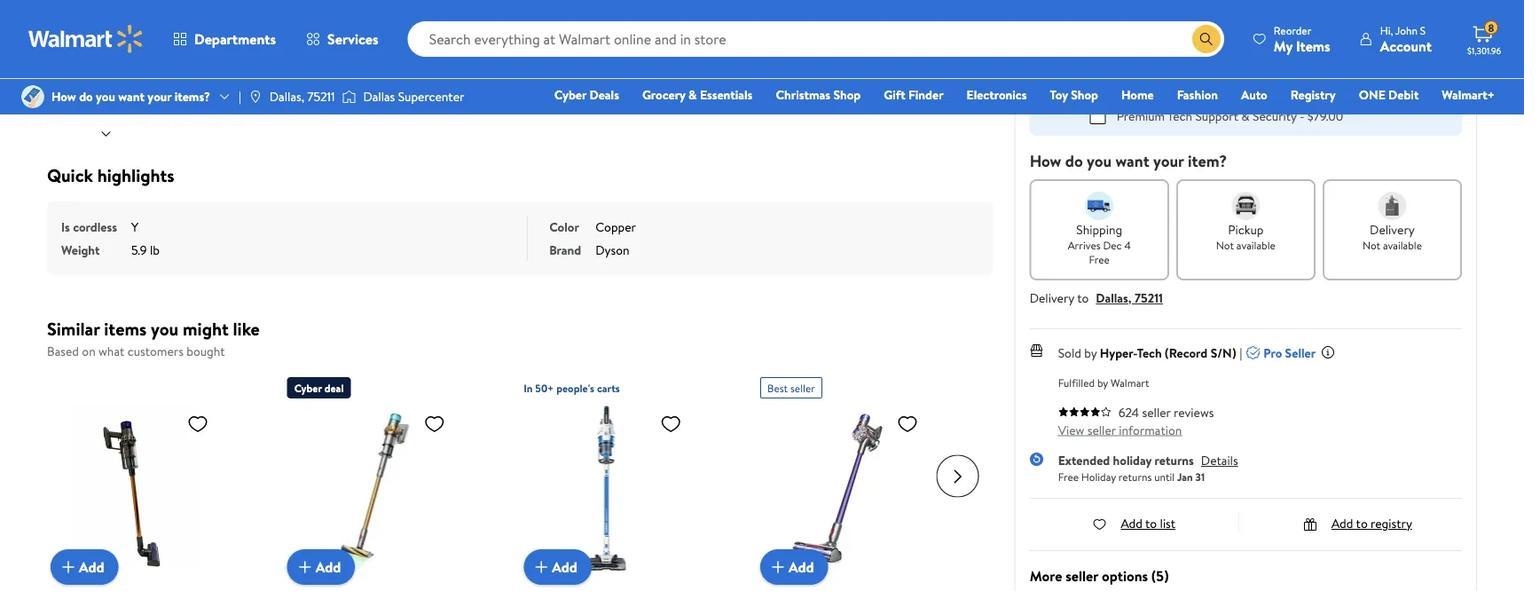 Task type: describe. For each thing, give the bounding box(es) containing it.
not for delivery
[[1363, 237, 1381, 252]]

0 horizontal spatial &
[[689, 86, 697, 103]]

fulfilled
[[1058, 375, 1095, 390]]

arrives
[[1068, 237, 1101, 252]]

0 horizontal spatial dallas,
[[270, 88, 304, 105]]

services
[[328, 29, 379, 49]]

color
[[549, 218, 579, 236]]

delivery to dallas, 75211
[[1030, 289, 1163, 306]]

how for how do you want your item?
[[1030, 150, 1062, 172]]

add button for dyson v15 detect absolute vacuum | iron/gold | new image
[[287, 549, 355, 584]]

security
[[1253, 107, 1297, 124]]

dyson v15 detect absolute vacuum | iron/gold | new image
[[287, 405, 452, 570]]

4.0449 stars out of 5, based on 624 seller reviews element
[[1058, 406, 1112, 417]]

on
[[82, 343, 96, 360]]

plan
[[1154, 31, 1177, 48]]

items?
[[175, 88, 210, 105]]

extended
[[1058, 451, 1110, 469]]

grocery & essentials link
[[634, 85, 761, 104]]

free for extended
[[1058, 469, 1079, 484]]

shop for christmas shop
[[834, 86, 861, 103]]

how do you want your item?
[[1030, 150, 1228, 172]]

hi,
[[1381, 23, 1394, 38]]

in 50+ people's carts
[[524, 380, 620, 395]]

weight
[[61, 241, 100, 258]]

your for item?
[[1154, 150, 1184, 172]]

copper brand
[[549, 218, 636, 258]]

walmart+
[[1442, 86, 1495, 103]]

available for delivery
[[1383, 237, 1422, 252]]

deal
[[325, 380, 344, 395]]

 image for dallas supercenter
[[342, 88, 356, 106]]

add to cart image for dyson v10 absolute cordless vacuum | copper | new image
[[58, 556, 79, 577]]

view
[[1058, 421, 1085, 438]]

hyper-
[[1100, 344, 1137, 361]]

by for sold
[[1085, 344, 1097, 361]]

$1,301.96
[[1468, 44, 1502, 56]]

y weight
[[61, 218, 138, 258]]

highlights
[[97, 162, 174, 187]]

delivery for to
[[1030, 289, 1075, 306]]

1 horizontal spatial -
[[1300, 107, 1305, 124]]

do for how do you want your items?
[[79, 88, 93, 105]]

dyson v10 absolute cordless vacuum | copper | new - image 5 of 7 image
[[56, 7, 160, 111]]

3 product group from the left
[[761, 370, 958, 591]]

seller
[[1286, 344, 1316, 361]]

carts
[[597, 380, 620, 395]]

finder
[[909, 86, 944, 103]]

items
[[104, 316, 147, 341]]

sold by hyper-tech (record s/n)
[[1058, 344, 1237, 361]]

one debit link
[[1351, 85, 1427, 104]]

0 vertical spatial -
[[1180, 31, 1184, 48]]

add button for the hart 20-volt brushless cordless stick vacuum kit, generation 2, (1) 4.0ah lithium-ion battery image
[[524, 549, 592, 584]]

services button
[[291, 18, 394, 60]]

quick highlights
[[47, 162, 174, 187]]

similar
[[47, 316, 100, 341]]

0 horizontal spatial tech
[[1137, 344, 1162, 361]]

free for shipping
[[1089, 251, 1110, 266]]

by for fulfilled
[[1098, 375, 1108, 390]]

until
[[1155, 469, 1175, 484]]

add for dyson v8 origin  cordless vacuum | purple | new image
[[789, 557, 814, 576]]

help
[[1152, 82, 1175, 100]]

how for how do you want your items?
[[51, 88, 76, 105]]

add to cart image for dyson v15 detect absolute vacuum | iron/gold | new image
[[294, 556, 316, 577]]

to for list
[[1146, 514, 1157, 532]]

in
[[524, 380, 533, 395]]

deals
[[590, 86, 619, 103]]

(5)
[[1152, 566, 1169, 585]]

dec
[[1103, 237, 1122, 252]]

add to favorites list, dyson v10 absolute cordless vacuum | copper | new image
[[187, 412, 209, 434]]

want for item?
[[1116, 150, 1150, 172]]

grocery
[[642, 86, 686, 103]]

seller for more
[[1066, 566, 1099, 585]]

cyber deals
[[554, 86, 619, 103]]

holiday
[[1113, 451, 1152, 469]]

 image for dallas, 75211
[[248, 90, 263, 104]]

walmart image
[[28, 25, 144, 53]]

my
[[1274, 36, 1293, 55]]

add to favorites list, dyson v8 origin  cordless vacuum | purple | new image
[[897, 412, 918, 434]]

copper
[[596, 218, 636, 236]]

support
[[1196, 107, 1239, 124]]

cyber deals link
[[546, 85, 627, 104]]

your for items?
[[148, 88, 172, 105]]

delivery not available
[[1363, 221, 1422, 252]]

best
[[768, 380, 788, 395]]

year
[[1128, 31, 1151, 48]]

extended holiday returns details free holiday returns until jan 31
[[1058, 451, 1239, 484]]

toy
[[1050, 86, 1068, 103]]

$79.00
[[1308, 107, 1344, 124]]

list
[[1160, 514, 1176, 532]]

christmas
[[776, 86, 831, 103]]

registry
[[1291, 86, 1336, 103]]

home
[[1122, 86, 1154, 103]]

home link
[[1114, 85, 1162, 104]]

view seller information
[[1058, 421, 1182, 438]]

dyson v8 origin  cordless vacuum | purple | new image
[[761, 405, 926, 570]]

add to cart image for dyson v8 origin  cordless vacuum | purple | new image
[[768, 556, 789, 577]]

want for items?
[[118, 88, 145, 105]]

details
[[1201, 451, 1239, 469]]

customers
[[127, 343, 184, 360]]

jan
[[1178, 469, 1193, 484]]

5.9 lb
[[131, 241, 160, 258]]

people's
[[557, 380, 595, 395]]

to for dallas,
[[1077, 289, 1089, 306]]

information
[[1119, 421, 1182, 438]]

dyson v10 absolute cordless vacuum | copper | new image
[[51, 405, 216, 570]]

add for the hart 20-volt brushless cordless stick vacuum kit, generation 2, (1) 4.0ah lithium-ion battery image
[[552, 557, 578, 576]]

4
[[1125, 237, 1131, 252]]

Premium Tech Support & Security - $79.00 checkbox
[[1090, 108, 1106, 124]]

cyber for cyber deals
[[554, 86, 587, 103]]

auto link
[[1234, 85, 1276, 104]]

available for pickup
[[1237, 237, 1276, 252]]

might
[[183, 316, 229, 341]]

registry link
[[1283, 85, 1344, 104]]

seller for view
[[1088, 421, 1116, 438]]

1 vertical spatial &
[[1242, 107, 1250, 124]]

one
[[1359, 86, 1386, 103]]

1 vertical spatial |
[[1240, 344, 1243, 361]]

covered
[[1221, 82, 1264, 100]]

pro
[[1264, 344, 1283, 361]]

delivery for not
[[1370, 221, 1415, 238]]

1 product group from the left
[[287, 370, 485, 591]]

dallas supercenter
[[363, 88, 464, 105]]

shop for toy shop
[[1071, 86, 1099, 103]]

walmart
[[1111, 375, 1150, 390]]

gift finder
[[884, 86, 944, 103]]

cyber deal
[[294, 380, 344, 395]]

add to registry button
[[1304, 514, 1413, 532]]



Task type: locate. For each thing, give the bounding box(es) containing it.
fulfilled by walmart
[[1058, 375, 1150, 390]]

want left items?
[[118, 88, 145, 105]]

1 horizontal spatial free
[[1089, 251, 1110, 266]]

0 horizontal spatial you
[[96, 88, 115, 105]]

cordless
[[73, 218, 117, 236]]

delivery inside delivery not available
[[1370, 221, 1415, 238]]

0 horizontal spatial delivery
[[1030, 289, 1075, 306]]

your left 'item?'
[[1154, 150, 1184, 172]]

seller right the best
[[791, 380, 815, 395]]

4-
[[1117, 31, 1128, 48]]

0 vertical spatial free
[[1089, 251, 1110, 266]]

1 horizontal spatial add to cart image
[[531, 556, 552, 577]]

add to favorites list, dyson v15 detect absolute vacuum | iron/gold | new image
[[424, 412, 445, 434]]

1 vertical spatial -
[[1300, 107, 1305, 124]]

to left dallas, 75211 button
[[1077, 289, 1089, 306]]

grocery & essentials
[[642, 86, 753, 103]]

2 add to cart image from the left
[[531, 556, 552, 577]]

not
[[1216, 237, 1234, 252], [1363, 237, 1381, 252]]

Search search field
[[408, 21, 1224, 57]]

1 horizontal spatial product group
[[524, 370, 721, 591]]

product group
[[287, 370, 485, 591], [524, 370, 721, 591], [761, 370, 958, 591]]

1 vertical spatial by
[[1098, 375, 1108, 390]]

1 horizontal spatial to
[[1146, 514, 1157, 532]]

do down in_home_installation logo
[[1066, 150, 1083, 172]]

seller right the 624
[[1143, 404, 1171, 421]]

available inside pickup not available
[[1237, 237, 1276, 252]]

is
[[61, 218, 70, 236]]

2 available from the left
[[1383, 237, 1422, 252]]

electronics
[[967, 86, 1027, 103]]

options
[[1102, 566, 1148, 585]]

by right 'fulfilled'
[[1098, 375, 1108, 390]]

1 vertical spatial you
[[1087, 150, 1112, 172]]

shop up premium tech support & security - $79.00 option
[[1071, 86, 1099, 103]]

tech down get expert help what's covered on the top
[[1168, 107, 1193, 124]]

free inside shipping arrives dec 4 free
[[1089, 251, 1110, 266]]

1 vertical spatial delivery
[[1030, 289, 1075, 306]]

624 seller reviews
[[1119, 404, 1214, 421]]

add to cart image for the hart 20-volt brushless cordless stick vacuum kit, generation 2, (1) 4.0ah lithium-ion battery image
[[531, 556, 552, 577]]

1 add to cart image from the left
[[58, 556, 79, 577]]

0 vertical spatial how
[[51, 88, 76, 105]]

add button for dyson v8 origin  cordless vacuum | purple | new image
[[761, 549, 828, 584]]

1 horizontal spatial tech
[[1168, 107, 1193, 124]]

1 add button from the left
[[51, 549, 119, 584]]

hart 20-volt brushless cordless stick vacuum kit, generation 2, (1) 4.0ah lithium-ion battery image
[[524, 405, 689, 570]]

1 horizontal spatial returns
[[1155, 451, 1194, 469]]

1 horizontal spatial  image
[[248, 90, 263, 104]]

sold
[[1058, 344, 1082, 361]]

free
[[1089, 251, 1110, 266], [1058, 469, 1079, 484]]

0 horizontal spatial add to cart image
[[58, 556, 79, 577]]

 image down walmart image
[[21, 85, 44, 108]]

1 horizontal spatial shop
[[1071, 86, 1099, 103]]

0 horizontal spatial cyber
[[294, 380, 322, 395]]

intent image for delivery image
[[1379, 191, 1407, 220]]

$81.24
[[1187, 31, 1221, 48]]

 image
[[21, 85, 44, 108], [342, 88, 356, 106], [248, 90, 263, 104]]

how
[[51, 88, 76, 105], [1030, 150, 1062, 172]]

brand
[[549, 241, 581, 258]]

2 vertical spatial you
[[151, 316, 179, 341]]

1 horizontal spatial add to cart image
[[768, 556, 789, 577]]

to
[[1077, 289, 1089, 306], [1146, 514, 1157, 532], [1356, 514, 1368, 532]]

2 horizontal spatial  image
[[342, 88, 356, 106]]

 image left dallas, 75211
[[248, 90, 263, 104]]

not for pickup
[[1216, 237, 1234, 252]]

fashion link
[[1169, 85, 1226, 104]]

dallas, 75211 button
[[1096, 289, 1163, 306]]

1 vertical spatial how
[[1030, 150, 1062, 172]]

supercenter
[[398, 88, 464, 105]]

2 horizontal spatial you
[[1087, 150, 1112, 172]]

dallas, down dec
[[1096, 289, 1132, 306]]

1 horizontal spatial want
[[1116, 150, 1150, 172]]

2 product group from the left
[[524, 370, 721, 591]]

electronics link
[[959, 85, 1035, 104]]

not down intent image for pickup
[[1216, 237, 1234, 252]]

1 vertical spatial want
[[1116, 150, 1150, 172]]

1 vertical spatial your
[[1154, 150, 1184, 172]]

0 horizontal spatial available
[[1237, 237, 1276, 252]]

want
[[118, 88, 145, 105], [1116, 150, 1150, 172]]

add button for dyson v10 absolute cordless vacuum | copper | new image
[[51, 549, 119, 584]]

2 add button from the left
[[287, 549, 355, 584]]

2 add to cart image from the left
[[768, 556, 789, 577]]

 image left 'dallas'
[[342, 88, 356, 106]]

based
[[47, 343, 79, 360]]

0 horizontal spatial do
[[79, 88, 93, 105]]

you up intent image for shipping
[[1087, 150, 1112, 172]]

1 horizontal spatial how
[[1030, 150, 1062, 172]]

similar items you might like based on what customers bought
[[47, 316, 260, 360]]

holiday
[[1082, 469, 1116, 484]]

add to list
[[1121, 514, 1176, 532]]

| right items?
[[239, 88, 241, 105]]

0 vertical spatial by
[[1085, 344, 1097, 361]]

add for dyson v10 absolute cordless vacuum | copper | new image
[[79, 557, 104, 576]]

delivery up sold
[[1030, 289, 1075, 306]]

seller inside the product group
[[791, 380, 815, 395]]

what's covered button
[[1183, 82, 1264, 100]]

is cordless
[[61, 218, 117, 236]]

available down intent image for pickup
[[1237, 237, 1276, 252]]

pickup
[[1228, 221, 1264, 238]]

1 horizontal spatial not
[[1363, 237, 1381, 252]]

 image for how do you want your items?
[[21, 85, 44, 108]]

get expert help what's covered
[[1090, 82, 1264, 100]]

- left $79.00
[[1300, 107, 1305, 124]]

0 vertical spatial you
[[96, 88, 115, 105]]

to for registry
[[1356, 514, 1368, 532]]

available down "intent image for delivery"
[[1383, 237, 1422, 252]]

|
[[239, 88, 241, 105], [1240, 344, 1243, 361]]

&
[[689, 86, 697, 103], [1242, 107, 1250, 124]]

0 horizontal spatial  image
[[21, 85, 44, 108]]

add to cart image
[[294, 556, 316, 577], [531, 556, 552, 577]]

seller for 624
[[1143, 404, 1171, 421]]

seller right more
[[1066, 566, 1099, 585]]

delivery
[[1370, 221, 1415, 238], [1030, 289, 1075, 306]]

what's
[[1183, 82, 1218, 100]]

0 vertical spatial do
[[79, 88, 93, 105]]

0 horizontal spatial to
[[1077, 289, 1089, 306]]

s
[[1421, 23, 1426, 38]]

& down auto
[[1242, 107, 1250, 124]]

5.9
[[131, 241, 147, 258]]

free down shipping
[[1089, 251, 1110, 266]]

1 vertical spatial tech
[[1137, 344, 1162, 361]]

| right s/n)
[[1240, 344, 1243, 361]]

reorder my items
[[1274, 23, 1331, 55]]

departments button
[[158, 18, 291, 60]]

1 vertical spatial cyber
[[294, 380, 322, 395]]

free inside extended holiday returns details free holiday returns until jan 31
[[1058, 469, 1079, 484]]

- right plan
[[1180, 31, 1184, 48]]

toy shop link
[[1042, 85, 1107, 104]]

& right grocery at top left
[[689, 86, 697, 103]]

you for similar items you might like based on what customers bought
[[151, 316, 179, 341]]

you for how do you want your item?
[[1087, 150, 1112, 172]]

0 vertical spatial dallas,
[[270, 88, 304, 105]]

0 horizontal spatial shop
[[834, 86, 861, 103]]

available inside delivery not available
[[1383, 237, 1422, 252]]

0 vertical spatial |
[[239, 88, 241, 105]]

8
[[1489, 20, 1495, 35]]

cyber inside the product group
[[294, 380, 322, 395]]

1 horizontal spatial your
[[1154, 150, 1184, 172]]

cyber left deal
[[294, 380, 322, 395]]

dallas
[[363, 88, 395, 105]]

add for dyson v15 detect absolute vacuum | iron/gold | new image
[[316, 557, 341, 576]]

your
[[148, 88, 172, 105], [1154, 150, 1184, 172]]

next image image
[[99, 127, 113, 141]]

seller down the 4.0449 stars out of 5, based on 624 seller reviews element on the bottom right of the page
[[1088, 421, 1116, 438]]

1 not from the left
[[1216, 237, 1234, 252]]

1 horizontal spatial |
[[1240, 344, 1243, 361]]

0 vertical spatial cyber
[[554, 86, 587, 103]]

your left items?
[[148, 88, 172, 105]]

1 vertical spatial free
[[1058, 469, 1079, 484]]

john
[[1396, 23, 1418, 38]]

1 vertical spatial 75211
[[1135, 289, 1163, 306]]

0 horizontal spatial add to cart image
[[294, 556, 316, 577]]

intent image for shipping image
[[1085, 191, 1114, 220]]

0 horizontal spatial 75211
[[307, 88, 335, 105]]

delivery down "intent image for delivery"
[[1370, 221, 1415, 238]]

0 horizontal spatial |
[[239, 88, 241, 105]]

0 vertical spatial &
[[689, 86, 697, 103]]

0 vertical spatial want
[[118, 88, 145, 105]]

shipping arrives dec 4 free
[[1068, 221, 1131, 266]]

add
[[1121, 514, 1143, 532], [1332, 514, 1354, 532], [79, 557, 104, 576], [316, 557, 341, 576], [552, 557, 578, 576], [789, 557, 814, 576]]

dyson
[[596, 241, 630, 258]]

more seller options (5)
[[1030, 566, 1169, 585]]

gift finder link
[[876, 85, 952, 104]]

624
[[1119, 404, 1140, 421]]

cyber left "deals"
[[554, 86, 587, 103]]

registry
[[1371, 514, 1413, 532]]

75211 left 'dallas'
[[307, 88, 335, 105]]

1 horizontal spatial cyber
[[554, 86, 587, 103]]

1 shop from the left
[[834, 86, 861, 103]]

you up customers
[[151, 316, 179, 341]]

by
[[1085, 344, 1097, 361], [1098, 375, 1108, 390]]

account
[[1381, 36, 1432, 55]]

returns left until
[[1119, 469, 1152, 484]]

1 horizontal spatial you
[[151, 316, 179, 341]]

details button
[[1201, 451, 1239, 469]]

lb
[[150, 241, 160, 258]]

returns left 31
[[1155, 451, 1194, 469]]

1 horizontal spatial &
[[1242, 107, 1250, 124]]

do down walmart image
[[79, 88, 93, 105]]

dallas,
[[270, 88, 304, 105], [1096, 289, 1132, 306]]

intent image for pickup image
[[1232, 191, 1260, 220]]

do for how do you want your item?
[[1066, 150, 1083, 172]]

more
[[1030, 566, 1062, 585]]

search icon image
[[1200, 32, 1214, 46]]

add to favorites list, hart 20-volt brushless cordless stick vacuum kit, generation 2, (1) 4.0ah lithium-ion battery image
[[661, 412, 682, 434]]

cyber for cyber deal
[[294, 380, 322, 395]]

3 add button from the left
[[524, 549, 592, 584]]

0 horizontal spatial product group
[[287, 370, 485, 591]]

4-year plan - $81.24
[[1117, 31, 1221, 48]]

0 horizontal spatial want
[[118, 88, 145, 105]]

essentials
[[700, 86, 753, 103]]

1 horizontal spatial 75211
[[1135, 289, 1163, 306]]

y
[[131, 218, 138, 236]]

4 add button from the left
[[761, 549, 828, 584]]

shop right christmas
[[834, 86, 861, 103]]

want down premium
[[1116, 150, 1150, 172]]

1 vertical spatial dallas,
[[1096, 289, 1132, 306]]

premium tech support & security - $79.00
[[1117, 107, 1344, 124]]

1 horizontal spatial delivery
[[1370, 221, 1415, 238]]

2 horizontal spatial to
[[1356, 514, 1368, 532]]

dallas, 75211
[[270, 88, 335, 105]]

not inside pickup not available
[[1216, 237, 1234, 252]]

premium
[[1117, 107, 1165, 124]]

returns
[[1155, 451, 1194, 469], [1119, 469, 1152, 484]]

next slide for similar items you might like list image
[[937, 455, 979, 497]]

you up next image
[[96, 88, 115, 105]]

0 horizontal spatial how
[[51, 88, 76, 105]]

2 shop from the left
[[1071, 86, 1099, 103]]

0 vertical spatial 75211
[[307, 88, 335, 105]]

pro seller info image
[[1321, 345, 1336, 359]]

0 horizontal spatial not
[[1216, 237, 1234, 252]]

add to cart image
[[58, 556, 79, 577], [768, 556, 789, 577]]

0 vertical spatial delivery
[[1370, 221, 1415, 238]]

not inside delivery not available
[[1363, 237, 1381, 252]]

how down in_home_installation logo
[[1030, 150, 1062, 172]]

75211
[[307, 88, 335, 105], [1135, 289, 1163, 306]]

in_home_installation logo image
[[1044, 81, 1076, 112]]

item?
[[1188, 150, 1228, 172]]

0 horizontal spatial returns
[[1119, 469, 1152, 484]]

0 vertical spatial tech
[[1168, 107, 1193, 124]]

0 horizontal spatial your
[[148, 88, 172, 105]]

you inside similar items you might like based on what customers bought
[[151, 316, 179, 341]]

shop
[[834, 86, 861, 103], [1071, 86, 1099, 103]]

free left "holiday"
[[1058, 469, 1079, 484]]

0 horizontal spatial free
[[1058, 469, 1079, 484]]

reorder
[[1274, 23, 1312, 38]]

1 horizontal spatial do
[[1066, 150, 1083, 172]]

1 horizontal spatial dallas,
[[1096, 289, 1132, 306]]

0 vertical spatial your
[[148, 88, 172, 105]]

tech
[[1168, 107, 1193, 124], [1137, 344, 1162, 361]]

you
[[96, 88, 115, 105], [1087, 150, 1112, 172], [151, 316, 179, 341]]

Walmart Site-Wide search field
[[408, 21, 1224, 57]]

to left list
[[1146, 514, 1157, 532]]

tech up the walmart
[[1137, 344, 1162, 361]]

you for how do you want your items?
[[96, 88, 115, 105]]

seller for best
[[791, 380, 815, 395]]

75211 up sold by hyper-tech (record s/n) on the bottom
[[1135, 289, 1163, 306]]

one debit
[[1359, 86, 1419, 103]]

1 vertical spatial do
[[1066, 150, 1083, 172]]

2 not from the left
[[1363, 237, 1381, 252]]

dallas, down departments
[[270, 88, 304, 105]]

by right sold
[[1085, 344, 1097, 361]]

1 available from the left
[[1237, 237, 1276, 252]]

expert
[[1113, 82, 1149, 100]]

not down "intent image for delivery"
[[1363, 237, 1381, 252]]

0 horizontal spatial -
[[1180, 31, 1184, 48]]

get
[[1090, 82, 1110, 100]]

1 horizontal spatial available
[[1383, 237, 1422, 252]]

christmas shop link
[[768, 85, 869, 104]]

how down walmart image
[[51, 88, 76, 105]]

(record
[[1165, 344, 1208, 361]]

2 horizontal spatial product group
[[761, 370, 958, 591]]

1 add to cart image from the left
[[294, 556, 316, 577]]

to left registry
[[1356, 514, 1368, 532]]



Task type: vqa. For each thing, say whether or not it's contained in the screenshot.
list to
yes



